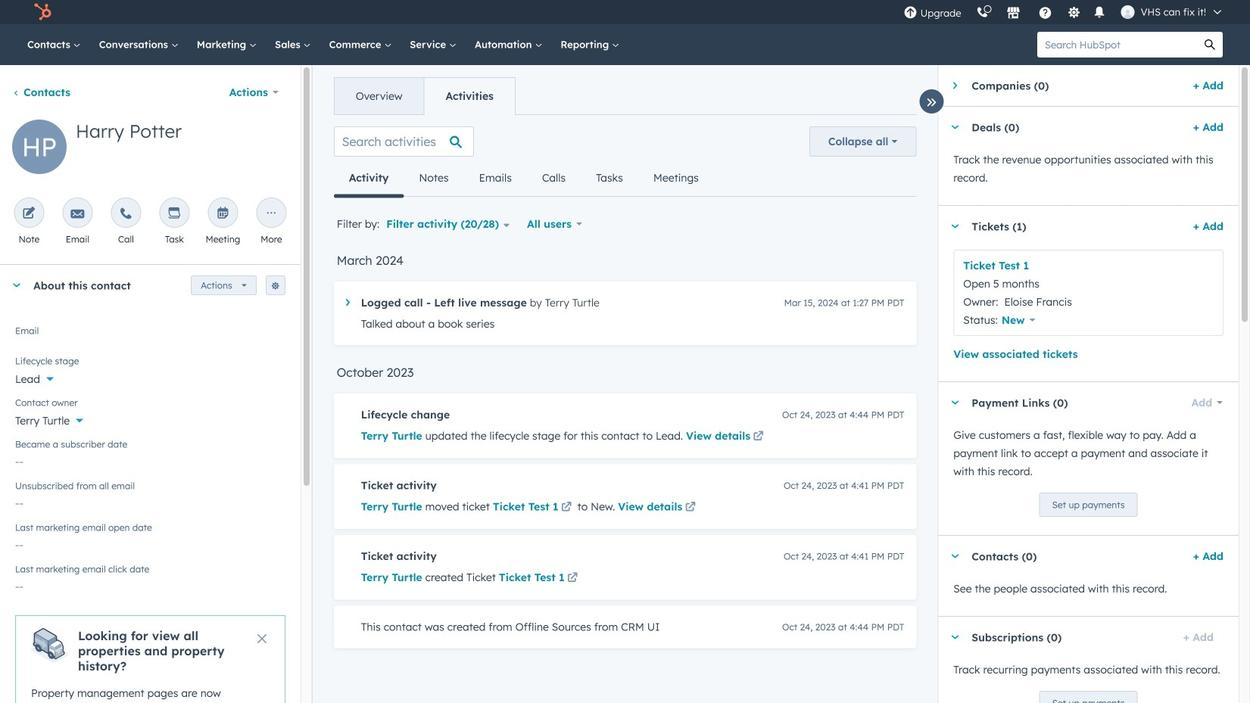 Task type: describe. For each thing, give the bounding box(es) containing it.
1 -- text field from the top
[[15, 448, 285, 472]]

more image
[[265, 208, 278, 221]]

0 vertical spatial caret image
[[951, 225, 960, 228]]

marketplaces image
[[1007, 7, 1021, 20]]

terry turtle image
[[1122, 5, 1135, 19]]

3 -- text field from the top
[[15, 573, 285, 597]]

meeting image
[[216, 208, 230, 221]]

close image
[[257, 635, 266, 644]]



Task type: vqa. For each thing, say whether or not it's contained in the screenshot.
the Account Setup Element
no



Task type: locate. For each thing, give the bounding box(es) containing it.
menu
[[897, 0, 1233, 24]]

1 vertical spatial -- text field
[[15, 531, 285, 555]]

navigation
[[334, 77, 516, 115]]

link opens in a new window image
[[686, 499, 696, 517], [561, 503, 572, 514], [568, 570, 578, 588], [568, 574, 578, 584]]

manage card settings image
[[271, 282, 280, 291]]

1 vertical spatial caret image
[[346, 299, 350, 306]]

-- text field
[[15, 448, 285, 472], [15, 531, 285, 555], [15, 573, 285, 597]]

2 vertical spatial -- text field
[[15, 573, 285, 597]]

link opens in a new window image
[[754, 428, 764, 447], [754, 432, 764, 443], [561, 499, 572, 517], [686, 503, 696, 514]]

feed
[[322, 114, 929, 667]]

call image
[[119, 208, 133, 221]]

Search HubSpot search field
[[1038, 32, 1198, 58]]

email image
[[71, 208, 84, 221]]

2 vertical spatial caret image
[[951, 636, 960, 640]]

note image
[[22, 208, 36, 221]]

alert
[[15, 616, 285, 704]]

2 -- text field from the top
[[15, 531, 285, 555]]

-- text field
[[15, 489, 285, 514]]

tab list
[[334, 160, 714, 198]]

0 vertical spatial -- text field
[[15, 448, 285, 472]]

Search activities search field
[[334, 127, 474, 157]]

caret image
[[951, 225, 960, 228], [346, 299, 350, 306], [951, 636, 960, 640]]

caret image
[[954, 81, 957, 90], [951, 125, 960, 129], [12, 284, 21, 288], [951, 401, 960, 405], [951, 555, 960, 559]]

task image
[[168, 208, 181, 221]]



